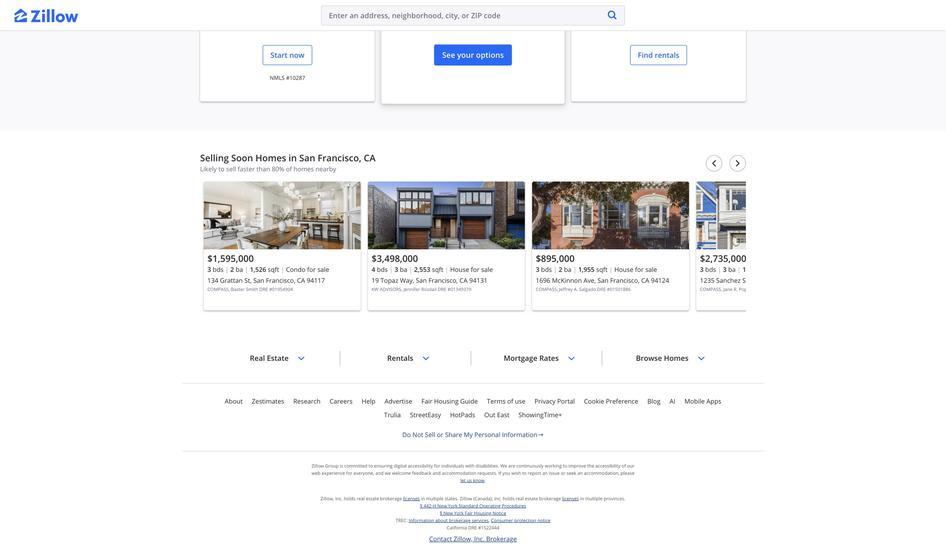 Task type: locate. For each thing, give the bounding box(es) containing it.
3 up 1696
[[536, 265, 540, 274]]

2 horizontal spatial sale
[[646, 265, 658, 274]]

#01954904
[[269, 286, 293, 293]]

3 bds inside 1696 mckinnon ave, san francisco, ca 94124 element
[[536, 265, 552, 274]]

in inside selling soon homes in san francisco, ca likely to sell faster than 80% of homes nearby
[[289, 152, 297, 164]]

0 vertical spatial housing
[[434, 397, 459, 406]]

1 compass, from the left
[[208, 286, 230, 293]]

is
[[340, 463, 343, 469]]

2 inside 1696 mckinnon ave, san francisco, ca 94124 element
[[559, 265, 563, 274]]

house inside the 19 topaz way, san francisco, ca 94131 element
[[451, 265, 470, 274]]

fair down standard
[[465, 510, 473, 517]]

dre for $3,498,000
[[438, 286, 447, 293]]

compass, inside 1235 sanchez st, san francisco, ca 94114 compass, jane r. poppelreiter dre #01469916
[[701, 286, 723, 293]]

zillow up approved in the left of the page
[[227, 0, 247, 1]]

house for $895,000
[[615, 265, 634, 274]]

we're
[[584, 0, 603, 1]]

york down states.
[[448, 503, 458, 509]]

1 horizontal spatial 3 bds
[[536, 265, 552, 274]]

zillow up web
[[312, 463, 324, 469]]

3 ba inside the 19 topaz way, san francisco, ca 94131 element
[[395, 265, 408, 274]]

ca for $1,595,000
[[297, 276, 305, 285]]

see your options button
[[434, 45, 512, 66]]

ba for $1,595,000
[[236, 265, 243, 274]]

when
[[249, 13, 268, 23]]

accessibility up feedback at the left of page
[[408, 463, 433, 469]]

house for sale inside the 19 topaz way, san francisco, ca 94131 element
[[451, 265, 493, 274]]

0 horizontal spatial brokerage
[[381, 496, 402, 502]]

0 horizontal spatial the
[[299, 13, 310, 23]]

1 2 from the left
[[231, 265, 234, 274]]

2 horizontal spatial sqft
[[597, 265, 608, 274]]

1 horizontal spatial §
[[440, 510, 443, 517]]

francisco, up nearby
[[318, 152, 362, 164]]

1 horizontal spatial 3 ba
[[724, 265, 736, 274]]

san inside 134 grattan st, san francisco, ca 94117 compass, baxter smith dre #01954904
[[254, 276, 265, 285]]

list
[[200, 178, 854, 319]]

fair inside 'link'
[[422, 397, 433, 406]]

in up 442- at bottom left
[[421, 496, 425, 502]]

ca inside the 1696 mckinnon ave, san francisco, ca 94124 compass, jeffrey a. salgado dre #01501886
[[642, 276, 650, 285]]

home recommendations carousel element
[[200, 152, 854, 319]]

sale inside the 19 topaz way, san francisco, ca 94131 element
[[482, 265, 493, 274]]

ba inside 1696 mckinnon ave, san francisco, ca 94124 element
[[565, 265, 572, 274]]

for inside the 134 grattan st, san francisco, ca 94117 element
[[307, 265, 316, 274]]

2 vertical spatial the
[[588, 463, 595, 469]]

bds inside the 19 topaz way, san francisco, ca 94131 element
[[377, 265, 388, 274]]

rentals
[[388, 353, 414, 363]]

of
[[286, 165, 292, 173], [508, 397, 514, 406], [622, 463, 626, 469]]

your
[[458, 50, 475, 60]]

san down the 2,553
[[416, 276, 427, 285]]

19 topaz way, san francisco, ca 94131 link
[[372, 275, 522, 286]]

ca for $895,000
[[642, 276, 650, 285]]

1 multiple from the left
[[427, 496, 444, 502]]

2 bds from the left
[[377, 265, 388, 274]]

creating
[[605, 0, 633, 1]]

for up 1696 mckinnon ave, san francisco, ca 94124 link on the bottom of page
[[636, 265, 644, 274]]

1 2 ba from the left
[[231, 265, 243, 274]]

19 topaz way, san francisco, ca 94131 image
[[368, 182, 525, 249]]

1 horizontal spatial experience
[[697, 0, 734, 1]]

compass, for $895,000
[[536, 286, 559, 293]]

house inside 1696 mckinnon ave, san francisco, ca 94124 element
[[615, 265, 634, 274]]

for inside the 19 topaz way, san francisco, ca 94131 element
[[471, 265, 480, 274]]

0 horizontal spatial and
[[376, 470, 384, 476]]

0 horizontal spatial compass,
[[208, 286, 230, 293]]

0 horizontal spatial homes
[[256, 152, 286, 164]]

ave,
[[584, 276, 596, 285]]

blog
[[648, 397, 661, 406]]

1 horizontal spatial house for sale
[[615, 265, 658, 274]]

licenses down seek
[[563, 496, 579, 502]]

bds up 1235 on the bottom right of page
[[706, 265, 717, 274]]

2 2 from the left
[[559, 265, 563, 274]]

inc. down #1522444
[[475, 535, 485, 543]]

for up the 94131
[[471, 265, 480, 274]]

to down get
[[304, 2, 311, 12]]

3 down $3,498,000 on the left of the page
[[395, 265, 399, 274]]

of inside zillow group is committed to ensuring digital accessibility for individuals with disabilities. we are continuously working to improve the accessibility of our web experience for everyone, and we welcome feedback and accommodation requests. if you wish to report an issue or seek an accommodation, please let us know .
[[622, 463, 626, 469]]

real
[[357, 496, 365, 502], [516, 496, 524, 502]]

real
[[250, 353, 265, 363]]

2 vertical spatial you
[[503, 470, 511, 476]]

§ new york fair housing notice link
[[440, 510, 507, 517]]

2 licenses link from the left
[[563, 496, 579, 502]]

1 vertical spatial experience
[[322, 470, 345, 476]]

faster
[[238, 165, 255, 173]]

sqft inside the 134 grattan st, san francisco, ca 94117 element
[[268, 265, 279, 274]]

$895,000
[[536, 252, 575, 265]]

1 horizontal spatial estate
[[525, 496, 539, 502]]

start
[[271, 50, 288, 60]]

francisco, inside selling soon homes in san francisco, ca likely to sell faster than 80% of homes nearby
[[318, 152, 362, 164]]

privacy portal link
[[535, 396, 575, 407]]

soon
[[231, 152, 253, 164]]

2 ba inside the 134 grattan st, san francisco, ca 94117 element
[[231, 265, 243, 274]]

for for $3,498,000
[[471, 265, 480, 274]]

holds
[[344, 496, 356, 502], [503, 496, 515, 502]]

None search field
[[321, 5, 626, 25]]

dre for $895,000
[[598, 286, 606, 293]]

to
[[304, 2, 311, 12], [630, 13, 637, 23], [671, 13, 678, 23], [219, 165, 225, 173], [369, 463, 373, 469], [563, 463, 568, 469], [523, 470, 527, 476]]

0 vertical spatial of
[[286, 165, 292, 173]]

housing inside zillow, inc. holds real estate brokerage licenses in multiple states. zillow (canada), inc. holds real estate brokerage licenses in multiple provinces. § 442-h new york standard operating procedures § new york fair housing notice trec: information about brokerage services , consumer protection notice california dre #1522444 contact zillow, inc. brokerage
[[474, 510, 492, 517]]

1 3 from the left
[[208, 265, 211, 274]]

1 horizontal spatial house
[[615, 265, 634, 274]]

compass, inside 134 grattan st, san francisco, ca 94117 compass, baxter smith dre #01954904
[[208, 286, 230, 293]]

§
[[420, 503, 423, 509], [440, 510, 443, 517]]

provinces.
[[604, 496, 626, 502]]

ca for $2,735,000
[[796, 276, 804, 285]]

1 vertical spatial information
[[409, 518, 434, 524]]

st, up poppelreiter
[[743, 276, 750, 285]]

bds
[[213, 265, 224, 274], [377, 265, 388, 274], [542, 265, 552, 274], [706, 265, 717, 274]]

zillow for group
[[312, 463, 324, 469]]

dre inside 1235 sanchez st, san francisco, ca 94114 compass, jane r. poppelreiter dre #01469916
[[767, 286, 776, 293]]

3 bds for $1,595,000
[[208, 265, 224, 274]]

francisco, inside 1235 sanchez st, san francisco, ca 94114 compass, jane r. poppelreiter dre #01469916
[[765, 276, 794, 285]]

a
[[635, 0, 639, 1]]

ca inside 1235 sanchez st, san francisco, ca 94114 compass, jane r. poppelreiter dre #01469916
[[796, 276, 804, 285]]

sale inside the 134 grattan st, san francisco, ca 94117 element
[[318, 265, 329, 274]]

3 bds up 1696
[[536, 265, 552, 274]]

3 3 bds from the left
[[701, 265, 717, 274]]

1 horizontal spatial sqft
[[432, 265, 444, 274]]

brokerage up california
[[449, 518, 471, 524]]

san right ave,
[[598, 276, 609, 285]]

0 horizontal spatial real
[[357, 496, 365, 502]]

0 vertical spatial you
[[320, 0, 332, 1]]

st,
[[245, 276, 252, 285], [743, 276, 750, 285]]

2 3 ba from the left
[[724, 265, 736, 274]]

0 horizontal spatial inc.
[[336, 496, 343, 502]]

0 horizontal spatial licenses link
[[403, 496, 420, 502]]

house for sale
[[451, 265, 493, 274], [615, 265, 658, 274]]

licenses up trec:
[[403, 496, 420, 502]]

0 horizontal spatial 2 ba
[[231, 265, 243, 274]]

of right 80%
[[286, 165, 292, 173]]

san up homes on the left
[[300, 152, 316, 164]]

134 grattan st, san francisco, ca 94117 image
[[204, 182, 361, 249]]

3 bds from the left
[[542, 265, 552, 274]]

3 ba from the left
[[565, 265, 572, 274]]

3 sale from the left
[[646, 265, 658, 274]]

francisco, inside 134 grattan st, san francisco, ca 94117 compass, baxter smith dre #01954904
[[266, 276, 296, 285]]

ba up way,
[[400, 265, 408, 274]]

sqft for $3,498,000
[[432, 265, 444, 274]]

ba inside the 19 topaz way, san francisco, ca 94131 element
[[400, 265, 408, 274]]

you right if
[[503, 470, 511, 476]]

information down the east
[[502, 430, 538, 439]]

loans
[[271, 0, 292, 1]]

2 horizontal spatial 3 bds
[[701, 265, 717, 274]]

inc. down is
[[336, 496, 343, 502]]

do
[[403, 430, 411, 439]]

and right feedback at the left of page
[[433, 470, 441, 476]]

sell
[[226, 165, 236, 173]]

3 bds inside the 134 grattan st, san francisco, ca 94117 element
[[208, 265, 224, 274]]

2 2 ba from the left
[[559, 265, 572, 274]]

of left use
[[508, 397, 514, 406]]

1 horizontal spatial 2
[[559, 265, 563, 274]]

1 horizontal spatial the
[[588, 463, 595, 469]]

house up 1696 mckinnon ave, san francisco, ca 94124 link on the bottom of page
[[615, 265, 634, 274]]

compass,
[[208, 286, 230, 293], [536, 286, 559, 293], [701, 286, 723, 293]]

1 horizontal spatial information
[[502, 430, 538, 439]]

1 horizontal spatial multiple
[[586, 496, 603, 502]]

3 bds
[[208, 265, 224, 274], [536, 265, 552, 274], [701, 265, 717, 274]]

to up everyone,
[[369, 463, 373, 469]]

2 ba up mckinnon on the right of page
[[559, 265, 572, 274]]

0 vertical spatial or
[[437, 430, 444, 439]]

ca inside '19 topaz way, san francisco, ca 94131 kw advisors, jennifer rosdail dre #01349379'
[[460, 276, 468, 285]]

3 up 1235 on the bottom right of page
[[701, 265, 704, 274]]

2 inside the 134 grattan st, san francisco, ca 94117 element
[[231, 265, 234, 274]]

sqft up 1696 mckinnon ave, san francisco, ca 94124 link on the bottom of page
[[597, 265, 608, 274]]

house for sale inside 1696 mckinnon ave, san francisco, ca 94124 element
[[615, 265, 658, 274]]

st, inside 134 grattan st, san francisco, ca 94117 compass, baxter smith dre #01954904
[[245, 276, 252, 285]]

of inside selling soon homes in san francisco, ca likely to sell faster than 80% of homes nearby
[[286, 165, 292, 173]]

san down 1,526
[[254, 276, 265, 285]]

ready
[[282, 2, 302, 12]]

1 accessibility from the left
[[408, 463, 433, 469]]

compass, inside the 1696 mckinnon ave, san francisco, ca 94124 compass, jeffrey a. salgado dre #01501886
[[536, 286, 559, 293]]

3 down $2,735,000
[[724, 265, 727, 274]]

2 holds from the left
[[503, 496, 515, 502]]

consumer protection notice link
[[491, 518, 551, 524]]

for for $1,595,000
[[307, 265, 316, 274]]

trulia link
[[384, 410, 401, 420]]

zillow up standard
[[460, 496, 473, 502]]

1 st, from the left
[[245, 276, 252, 285]]

0 horizontal spatial housing
[[434, 397, 459, 406]]

2 sqft from the left
[[432, 265, 444, 274]]

1 ba from the left
[[236, 265, 243, 274]]

2 horizontal spatial in
[[581, 496, 585, 502]]

fair inside zillow, inc. holds real estate brokerage licenses in multiple states. zillow (canada), inc. holds real estate brokerage licenses in multiple provinces. § 442-h new york standard operating procedures § new york fair housing notice trec: information about brokerage services , consumer protection notice california dre #1522444 contact zillow, inc. brokerage
[[465, 510, 473, 517]]

2 horizontal spatial zillow
[[460, 496, 473, 502]]

0 horizontal spatial experience
[[322, 470, 345, 476]]

2 3 from the left
[[395, 265, 399, 274]]

$1,595,000 group
[[204, 182, 361, 310]]

homes up 80%
[[256, 152, 286, 164]]

1 vertical spatial fair
[[465, 510, 473, 517]]

sqft inside the 19 topaz way, san francisco, ca 94131 element
[[432, 265, 444, 274]]

out east
[[485, 411, 510, 419]]

0 horizontal spatial house
[[451, 265, 470, 274]]

2 licenses from the left
[[563, 496, 579, 502]]

2 horizontal spatial compass,
[[701, 286, 723, 293]]

in up homes on the left
[[289, 152, 297, 164]]

ca inside selling soon homes in san francisco, ca likely to sell faster than 80% of homes nearby
[[364, 152, 376, 164]]

san inside '19 topaz way, san francisco, ca 94131 kw advisors, jennifer rosdail dre #01349379'
[[416, 276, 427, 285]]

1 horizontal spatial inc.
[[475, 535, 485, 543]]

brokerage up trec:
[[381, 496, 402, 502]]

1 and from the left
[[376, 470, 384, 476]]

1 horizontal spatial compass,
[[536, 286, 559, 293]]

a.
[[574, 286, 579, 293]]

an inside zillow home loans can get you pre- approved so you're ready to make an offer quickly when you find the right home.
[[333, 2, 342, 12]]

0 horizontal spatial §
[[420, 503, 423, 509]]

san for $895,000
[[598, 276, 609, 285]]

0 horizontal spatial accessibility
[[408, 463, 433, 469]]

2 compass, from the left
[[536, 286, 559, 293]]

3 3 from the left
[[536, 265, 540, 274]]

1 sale from the left
[[318, 265, 329, 274]]

selling soon homes in san francisco, ca likely to sell faster than 80% of homes nearby
[[200, 152, 376, 173]]

1 vertical spatial homes
[[665, 353, 689, 363]]

2 house for sale from the left
[[615, 265, 658, 274]]

3 ba inside 1235 sanchez st, san francisco, ca 94114 element
[[724, 265, 736, 274]]

1 vertical spatial housing
[[474, 510, 492, 517]]

wish
[[512, 470, 522, 476]]

0 horizontal spatial 3 ba
[[395, 265, 408, 274]]

bds inside 1696 mckinnon ave, san francisco, ca 94124 element
[[542, 265, 552, 274]]

an left issue
[[543, 470, 548, 476]]

homes inside the 'browse homes' dropdown button
[[665, 353, 689, 363]]

3 inside "group"
[[395, 265, 399, 274]]

1235 sanchez st, san francisco, ca 94114 element
[[697, 182, 854, 310]]

1 vertical spatial of
[[508, 397, 514, 406]]

1 vertical spatial you
[[270, 13, 282, 23]]

(canada),
[[474, 496, 494, 502]]

for up 94117 at the left bottom of the page
[[307, 265, 316, 274]]

§ left 442- at bottom left
[[420, 503, 423, 509]]

ba for $3,498,000
[[400, 265, 408, 274]]

0 horizontal spatial or
[[437, 430, 444, 439]]

bds for $3,498,000
[[377, 265, 388, 274]]

0 horizontal spatial fair
[[422, 397, 433, 406]]

homes
[[256, 152, 286, 164], [665, 353, 689, 363]]

sale inside 1696 mckinnon ave, san francisco, ca 94124 element
[[646, 265, 658, 274]]

$2,735,000
[[701, 252, 747, 265]]

san up poppelreiter
[[752, 276, 763, 285]]

3 bds up 1235 on the bottom right of page
[[701, 265, 717, 274]]

san for $2,735,000
[[752, 276, 763, 285]]

bds up 1696
[[542, 265, 552, 274]]

st, up smith
[[245, 276, 252, 285]]

94114
[[805, 276, 824, 285]]

0 horizontal spatial sqft
[[268, 265, 279, 274]]

house for sale for $895,000
[[615, 265, 658, 274]]

estate down everyone,
[[366, 496, 379, 502]]

digital
[[394, 463, 407, 469]]

80%
[[272, 165, 285, 173]]

0 horizontal spatial information
[[409, 518, 434, 524]]

dre inside zillow, inc. holds real estate brokerage licenses in multiple states. zillow (canada), inc. holds real estate brokerage licenses in multiple provinces. § 442-h new york standard operating procedures § new york fair housing notice trec: information about brokerage services , consumer protection notice california dre #1522444 contact zillow, inc. brokerage
[[469, 525, 477, 531]]

0 vertical spatial zillow,
[[321, 496, 334, 502]]

1235 sanchez st, san francisco, ca 94114 compass, jane r. poppelreiter dre #01469916
[[701, 276, 824, 293]]

2 horizontal spatial brokerage
[[540, 496, 561, 502]]

new right h
[[438, 503, 447, 509]]

information down 442- at bottom left
[[409, 518, 434, 524]]

2 ba from the left
[[400, 265, 408, 274]]

house for sale up the 94131
[[451, 265, 493, 274]]

francisco, up the #01469916
[[765, 276, 794, 285]]

3 compass, from the left
[[701, 286, 723, 293]]

start now button
[[263, 45, 312, 65]]

4 ba from the left
[[729, 265, 736, 274]]

0 vertical spatial york
[[448, 503, 458, 509]]

let
[[461, 478, 466, 484]]

2 down $895,000
[[559, 265, 563, 274]]

an down pre-
[[333, 2, 342, 12]]

do not sell or share my personal information →
[[403, 430, 544, 439]]

1 house for sale from the left
[[451, 265, 493, 274]]

dre inside the 1696 mckinnon ave, san francisco, ca 94124 compass, jeffrey a. salgado dre #01501886
[[598, 286, 606, 293]]

sqft up 19 topaz way, san francisco, ca 94131 link
[[432, 265, 444, 274]]

bds inside the 134 grattan st, san francisco, ca 94117 element
[[213, 265, 224, 274]]

ba inside the 134 grattan st, san francisco, ca 94117 element
[[236, 265, 243, 274]]

terms of use
[[487, 397, 526, 406]]

0 horizontal spatial st,
[[245, 276, 252, 285]]

holds down everyone,
[[344, 496, 356, 502]]

house for sale for $3,498,000
[[451, 265, 493, 274]]

2 sale from the left
[[482, 265, 493, 274]]

or right sell at bottom
[[437, 430, 444, 439]]

0 vertical spatial new
[[438, 503, 447, 509]]

2 3 bds from the left
[[536, 265, 552, 274]]

francisco, inside the 1696 mckinnon ave, san francisco, ca 94124 compass, jeffrey a. salgado dre #01501886
[[611, 276, 640, 285]]

1 horizontal spatial real
[[516, 496, 524, 502]]

compass, down 1235 on the bottom right of page
[[701, 286, 723, 293]]

0 horizontal spatial you
[[270, 13, 282, 23]]

1 licenses from the left
[[403, 496, 420, 502]]

compass, for $1,595,000
[[208, 286, 230, 293]]

1 horizontal spatial or
[[561, 470, 566, 476]]

accessibility
[[408, 463, 433, 469], [596, 463, 621, 469]]

list containing $1,595,000
[[200, 178, 854, 319]]

0 vertical spatial fair
[[422, 397, 433, 406]]

ba up the sanchez
[[729, 265, 736, 274]]

experience up the rental
[[697, 0, 734, 1]]

web
[[312, 470, 321, 476]]

licenses link up trec:
[[403, 496, 420, 502]]

1 house from the left
[[451, 265, 470, 274]]

2 real from the left
[[516, 496, 524, 502]]

browse homes
[[637, 353, 689, 363]]

1 horizontal spatial housing
[[474, 510, 492, 517]]

0 horizontal spatial zillow
[[227, 0, 247, 1]]

3 bds up 134
[[208, 265, 224, 274]]

1 horizontal spatial accessibility
[[596, 463, 621, 469]]

2 horizontal spatial of
[[622, 463, 626, 469]]

zillow inside zillow group is committed to ensuring digital accessibility for individuals with disabilities. we are continuously working to improve the accessibility of our web experience for everyone, and we welcome feedback and accommodation requests. if you wish to report an issue or seek an accommodation, please let us know .
[[312, 463, 324, 469]]

real up "procedures"
[[516, 496, 524, 502]]

multiple
[[427, 496, 444, 502], [586, 496, 603, 502]]

3 inside 1696 mckinnon ave, san francisco, ca 94124 element
[[536, 265, 540, 274]]

brokerage
[[487, 535, 517, 543]]

zillow, down group
[[321, 496, 334, 502]]

are
[[509, 463, 516, 469]]

0 horizontal spatial an
[[333, 2, 342, 12]]

zillow, down california
[[454, 535, 473, 543]]

0 vertical spatial information
[[502, 430, 538, 439]]

rosdail
[[422, 286, 437, 293]]

kw
[[372, 286, 379, 293]]

$3,498,000
[[372, 252, 418, 265]]

of left our on the right bottom
[[622, 463, 626, 469]]

for for $895,000
[[636, 265, 644, 274]]

1 bds from the left
[[213, 265, 224, 274]]

0 horizontal spatial estate
[[366, 496, 379, 502]]

1 vertical spatial the
[[299, 13, 310, 23]]

4 3 from the left
[[701, 265, 704, 274]]

1 horizontal spatial sale
[[482, 265, 493, 274]]

to down shopping
[[630, 13, 637, 23]]

san
[[300, 152, 316, 164], [254, 276, 265, 285], [416, 276, 427, 285], [598, 276, 609, 285], [752, 276, 763, 285]]

mortgage rates
[[504, 353, 559, 363]]

2 accessibility from the left
[[596, 463, 621, 469]]

an down improve in the bottom of the page
[[578, 470, 583, 476]]

1 sqft from the left
[[268, 265, 279, 274]]

dre down 1235 sanchez st, san francisco, ca 94114 link
[[767, 286, 776, 293]]

to inside selling soon homes in san francisco, ca likely to sell faster than 80% of homes nearby
[[219, 165, 225, 173]]

2 horizontal spatial the
[[664, 2, 676, 12]]

mobile apps link
[[685, 396, 722, 407]]

to inside zillow home loans can get you pre- approved so you're ready to make an offer quickly when you find the right home.
[[304, 2, 311, 12]]

1 horizontal spatial fair
[[465, 510, 473, 517]]

compass, down 134
[[208, 286, 230, 293]]

francisco, up #01954904
[[266, 276, 296, 285]]

1 3 bds from the left
[[208, 265, 224, 274]]

0 vertical spatial experience
[[697, 0, 734, 1]]

3 up 134
[[208, 265, 211, 274]]

dre down 19 topaz way, san francisco, ca 94131 link
[[438, 286, 447, 293]]

1 horizontal spatial holds
[[503, 496, 515, 502]]

francisco,
[[318, 152, 362, 164], [266, 276, 296, 285], [429, 276, 458, 285], [611, 276, 640, 285], [765, 276, 794, 285]]

in
[[289, 152, 297, 164], [421, 496, 425, 502], [581, 496, 585, 502]]

licenses link down seek
[[563, 496, 579, 502]]

1 horizontal spatial homes
[[665, 353, 689, 363]]

real down everyone,
[[357, 496, 365, 502]]

zillow inside zillow home loans can get you pre- approved so you're ready to make an offer quickly when you find the right home.
[[227, 0, 247, 1]]

francisco, inside '19 topaz way, san francisco, ca 94131 kw advisors, jennifer rosdail dre #01349379'
[[429, 276, 458, 285]]

0 horizontal spatial multiple
[[427, 496, 444, 502]]

2 vertical spatial of
[[622, 463, 626, 469]]

brokerage up notice
[[540, 496, 561, 502]]

sqft inside 1696 mckinnon ave, san francisco, ca 94124 element
[[597, 265, 608, 274]]

showingtime+
[[519, 411, 563, 419]]

for left individuals
[[435, 463, 441, 469]]

fair
[[422, 397, 433, 406], [465, 510, 473, 517]]

san inside 1235 sanchez st, san francisco, ca 94114 compass, jane r. poppelreiter dre #01469916
[[752, 276, 763, 285]]

housing up the services
[[474, 510, 492, 517]]

homes right browse
[[665, 353, 689, 363]]

1 horizontal spatial zillow
[[312, 463, 324, 469]]

you up make
[[320, 0, 332, 1]]

francisco, up the #01501886
[[611, 276, 640, 285]]

ba inside 1235 sanchez st, san francisco, ca 94114 element
[[729, 265, 736, 274]]

rentals
[[655, 50, 680, 60]]

home
[[249, 0, 270, 1]]

inc. up operating
[[495, 496, 502, 502]]

for inside 1696 mckinnon ave, san francisco, ca 94124 element
[[636, 265, 644, 274]]

fair housing guide
[[422, 397, 478, 406]]

0 vertical spatial zillow
[[227, 0, 247, 1]]

4 bds from the left
[[706, 265, 717, 274]]

§ up the about
[[440, 510, 443, 517]]

house for sale up the #01501886
[[615, 265, 658, 274]]

2 st, from the left
[[743, 276, 750, 285]]

st, inside 1235 sanchez st, san francisco, ca 94114 compass, jane r. poppelreiter dre #01469916
[[743, 276, 750, 285]]

2 ba inside 1696 mckinnon ave, san francisco, ca 94124 element
[[559, 265, 572, 274]]

3
[[208, 265, 211, 274], [395, 265, 399, 274], [536, 265, 540, 274], [701, 265, 704, 274], [724, 265, 727, 274]]

3 bds for $895,000
[[536, 265, 552, 274]]

dre down 1696 mckinnon ave, san francisco, ca 94124 link on the bottom of page
[[598, 286, 606, 293]]

san inside the 1696 mckinnon ave, san francisco, ca 94124 compass, jeffrey a. salgado dre #01501886
[[598, 276, 609, 285]]

or left seek
[[561, 470, 566, 476]]

find
[[284, 13, 297, 23]]

right
[[312, 13, 328, 23]]

compass, for $2,735,000
[[701, 286, 723, 293]]

the right on
[[664, 2, 676, 12]]

1 vertical spatial or
[[561, 470, 566, 476]]

2 horizontal spatial an
[[578, 470, 583, 476]]

3 ba up the sanchez
[[724, 265, 736, 274]]

0 horizontal spatial house for sale
[[451, 265, 493, 274]]

0 horizontal spatial sale
[[318, 265, 329, 274]]

new up the information about brokerage services link
[[444, 510, 453, 517]]

1 horizontal spatial and
[[433, 470, 441, 476]]

experience inside we're creating a seamless online experience – from shopping on the largest rental network, to applying, to paying rent.
[[697, 0, 734, 1]]

2 vertical spatial zillow
[[460, 496, 473, 502]]

find rentals
[[638, 50, 680, 60]]

about link
[[225, 396, 243, 407]]

2 house from the left
[[615, 265, 634, 274]]

0 horizontal spatial holds
[[344, 496, 356, 502]]

1 horizontal spatial 2 ba
[[559, 265, 572, 274]]

3 sqft from the left
[[597, 265, 608, 274]]

blog link
[[648, 396, 661, 407]]

1 horizontal spatial you
[[320, 0, 332, 1]]

submit search image
[[608, 10, 618, 20]]

$2,735,000 group
[[697, 182, 854, 310]]

francisco, for $895,000
[[611, 276, 640, 285]]

3 inside '$1,595,000' group
[[208, 265, 211, 274]]

dre down the services
[[469, 525, 477, 531]]

ca inside 134 grattan st, san francisco, ca 94117 compass, baxter smith dre #01954904
[[297, 276, 305, 285]]

holds up "procedures"
[[503, 496, 515, 502]]

estate up "procedures"
[[525, 496, 539, 502]]

0 horizontal spatial in
[[289, 152, 297, 164]]

1 horizontal spatial st,
[[743, 276, 750, 285]]

housing inside 'link'
[[434, 397, 459, 406]]

francisco, for $2,735,000
[[765, 276, 794, 285]]

issue
[[549, 470, 560, 476]]

york down standard
[[455, 510, 464, 517]]

compass, down 1696
[[536, 286, 559, 293]]

2 for $1,595,000
[[231, 265, 234, 274]]

zillow home loans can get you pre- approved so you're ready to make an offer quickly when you find the right home.
[[216, 0, 360, 23]]

mortgage rates button
[[497, 347, 581, 369]]

research
[[294, 397, 321, 406]]

ba up grattan
[[236, 265, 243, 274]]

housing up hotpads link
[[434, 397, 459, 406]]

sale up the 94131
[[482, 265, 493, 274]]

1 vertical spatial york
[[455, 510, 464, 517]]

from
[[602, 2, 618, 12]]

1 3 ba from the left
[[395, 265, 408, 274]]

dre inside '19 topaz way, san francisco, ca 94131 kw advisors, jennifer rosdail dre #01349379'
[[438, 286, 447, 293]]

2 ba for $895,000
[[559, 265, 572, 274]]

1235 sanchez st, san francisco, ca 94114 image
[[697, 182, 854, 249]]



Task type: vqa. For each thing, say whether or not it's contained in the screenshot.


Task type: describe. For each thing, give the bounding box(es) containing it.
browse homes button
[[629, 347, 711, 369]]

bds for $1,595,000
[[213, 265, 224, 274]]

mobile apps
[[685, 397, 722, 406]]

francisco, for $3,498,000
[[429, 276, 458, 285]]

homes inside selling soon homes in san francisco, ca likely to sell faster than 80% of homes nearby
[[256, 152, 286, 164]]

zillow inside zillow, inc. holds real estate brokerage licenses in multiple states. zillow (canada), inc. holds real estate brokerage licenses in multiple provinces. § 442-h new york standard operating procedures § new york fair housing notice trec: information about brokerage services , consumer protection notice california dre #1522444 contact zillow, inc. brokerage
[[460, 496, 473, 502]]

,
[[489, 518, 490, 524]]

salgado
[[580, 286, 597, 293]]

st, for $2,735,000
[[743, 276, 750, 285]]

sell
[[425, 430, 436, 439]]

rentals button
[[380, 347, 436, 369]]

4
[[372, 265, 376, 274]]

0 horizontal spatial zillow,
[[321, 496, 334, 502]]

1,765
[[743, 265, 759, 274]]

3 bds inside 1235 sanchez st, san francisco, ca 94114 element
[[701, 265, 717, 274]]

1696 mckinnon ave, san francisco, ca 94124 element
[[533, 182, 690, 310]]

#01501886
[[608, 286, 631, 293]]

services
[[472, 518, 489, 524]]

find
[[638, 50, 654, 60]]

→
[[538, 430, 544, 439]]

1696 mckinnon ave, san francisco, ca 94124 image
[[533, 182, 690, 249]]

mckinnon
[[553, 276, 582, 285]]

let us know link
[[461, 478, 485, 484]]

fair housing guide link
[[422, 396, 478, 407]]

with
[[466, 463, 475, 469]]

you inside zillow group is committed to ensuring digital accessibility for individuals with disabilities. we are continuously working to improve the accessibility of our web experience for everyone, and we welcome feedback and accommodation requests. if you wish to report an issue or seek an accommodation, please let us know .
[[503, 470, 511, 476]]

st, for $1,595,000
[[245, 276, 252, 285]]

hotpads link
[[451, 410, 476, 420]]

$895,000 group
[[533, 182, 690, 310]]

2 estate from the left
[[525, 496, 539, 502]]

nmls #10287
[[270, 74, 305, 81]]

francisco, for $1,595,000
[[266, 276, 296, 285]]

requests.
[[478, 470, 498, 476]]

to right wish
[[523, 470, 527, 476]]

selling
[[200, 152, 229, 164]]

sqft for $895,000
[[597, 265, 608, 274]]

network,
[[598, 13, 628, 23]]

134 grattan st, san francisco, ca 94117 element
[[204, 182, 361, 310]]

san inside selling soon homes in san francisco, ca likely to sell faster than 80% of homes nearby
[[300, 152, 316, 164]]

sqft for $1,595,000
[[268, 265, 279, 274]]

dre for $2,735,000
[[767, 286, 776, 293]]

ba for $895,000
[[565, 265, 572, 274]]

use
[[515, 397, 526, 406]]

to left paying
[[671, 13, 678, 23]]

1 vertical spatial zillow,
[[454, 535, 473, 543]]

2 for $895,000
[[559, 265, 563, 274]]

house for $3,498,000
[[451, 265, 470, 274]]

2 and from the left
[[433, 470, 441, 476]]

trulia
[[384, 411, 401, 419]]

chevron left image
[[711, 160, 718, 167]]

san for $3,498,000
[[416, 276, 427, 285]]

us
[[467, 478, 472, 484]]

rates
[[540, 353, 559, 363]]

experience inside zillow group is committed to ensuring digital accessibility for individuals with disabilities. we are continuously working to improve the accessibility of our web experience for everyone, and we welcome feedback and accommodation requests. if you wish to report an issue or seek an accommodation, please let us know .
[[322, 470, 345, 476]]

estate
[[267, 353, 289, 363]]

dre inside 134 grattan st, san francisco, ca 94117 compass, baxter smith dre #01954904
[[260, 286, 268, 293]]

improve
[[569, 463, 587, 469]]

zillow logo image
[[15, 0, 78, 31]]

terms
[[487, 397, 506, 406]]

zillow group is committed to ensuring digital accessibility for individuals with disabilities. we are continuously working to improve the accessibility of our web experience for everyone, and we welcome feedback and accommodation requests. if you wish to report an issue or seek an accommodation, please let us know .
[[312, 463, 635, 484]]

paying
[[680, 13, 702, 23]]

94131
[[470, 276, 488, 285]]

sale for $3,498,000
[[482, 265, 493, 274]]

to up seek
[[563, 463, 568, 469]]

1 horizontal spatial brokerage
[[449, 518, 471, 524]]

applying,
[[639, 13, 669, 23]]

offer
[[344, 2, 360, 12]]

2 ba for $1,595,000
[[231, 265, 243, 274]]

out
[[485, 411, 496, 419]]

east
[[498, 411, 510, 419]]

1 holds from the left
[[344, 496, 356, 502]]

contact zillow, inc. brokerage link
[[313, 535, 634, 543]]

shopping
[[620, 2, 652, 12]]

1 vertical spatial §
[[440, 510, 443, 517]]

browse
[[637, 353, 663, 363]]

showingtime+ link
[[519, 410, 563, 420]]

the inside zillow group is committed to ensuring digital accessibility for individuals with disabilities. we are continuously working to improve the accessibility of our web experience for everyone, and we welcome feedback and accommodation requests. if you wish to report an issue or seek an accommodation, please let us know .
[[588, 463, 595, 469]]

2,553
[[414, 265, 431, 274]]

1 real from the left
[[357, 496, 365, 502]]

bds inside 1235 sanchez st, san francisco, ca 94114 element
[[706, 265, 717, 274]]

out east link
[[485, 410, 510, 420]]

than
[[257, 165, 270, 173]]

sale for $1,595,000
[[318, 265, 329, 274]]

real estate
[[250, 353, 289, 363]]

1 horizontal spatial in
[[421, 496, 425, 502]]

19 topaz way, san francisco, ca 94131 element
[[368, 182, 525, 310]]

2 multiple from the left
[[586, 496, 603, 502]]

1235 sanchez st, san francisco, ca 94114 link
[[701, 275, 850, 286]]

accommodation
[[442, 470, 477, 476]]

make
[[312, 2, 331, 12]]

if
[[499, 470, 502, 476]]

individuals
[[442, 463, 465, 469]]

2,553 sqft
[[414, 265, 444, 274]]

feedback
[[413, 470, 432, 476]]

privacy
[[535, 397, 556, 406]]

you're
[[260, 2, 281, 12]]

4 bds
[[372, 265, 388, 274]]

5 3 from the left
[[724, 265, 727, 274]]

careers
[[330, 397, 353, 406]]

apps
[[707, 397, 722, 406]]

or inside zillow group is committed to ensuring digital accessibility for individuals with disabilities. we are continuously working to improve the accessibility of our web experience for everyone, and we welcome feedback and accommodation requests. if you wish to report an issue or seek an accommodation, please let us know .
[[561, 470, 566, 476]]

1 horizontal spatial of
[[508, 397, 514, 406]]

bds for $895,000
[[542, 265, 552, 274]]

ai
[[670, 397, 676, 406]]

help link
[[362, 396, 376, 407]]

#1522444
[[479, 525, 500, 531]]

know
[[473, 478, 485, 484]]

jane
[[724, 286, 733, 293]]

#01349379
[[448, 286, 472, 293]]

zillow for home
[[227, 0, 247, 1]]

disabilities.
[[476, 463, 500, 469]]

procedures
[[502, 503, 527, 509]]

the inside zillow home loans can get you pre- approved so you're ready to make an offer quickly when you find the right home.
[[299, 13, 310, 23]]

san for $1,595,000
[[254, 276, 265, 285]]

now
[[290, 50, 305, 60]]

3 ba for 3 bds
[[724, 265, 736, 274]]

$1,595,000
[[208, 252, 254, 265]]

94117
[[307, 276, 325, 285]]

privacy portal
[[535, 397, 575, 406]]

–
[[596, 2, 600, 12]]

0 vertical spatial §
[[420, 503, 423, 509]]

1 vertical spatial new
[[444, 510, 453, 517]]

Search: Suggestions appear below text field
[[321, 5, 600, 25]]

research link
[[294, 396, 321, 407]]

ca for $3,498,000
[[460, 276, 468, 285]]

1 estate from the left
[[366, 496, 379, 502]]

1 licenses link from the left
[[403, 496, 420, 502]]

#10287
[[286, 74, 305, 81]]

baxter
[[231, 286, 245, 293]]

the inside we're creating a seamless online experience – from shopping on the largest rental network, to applying, to paying rent.
[[664, 2, 676, 12]]

states.
[[445, 496, 459, 502]]

3 ba for 4 bds
[[395, 265, 408, 274]]

real estate button
[[243, 347, 311, 369]]

$3,498,000 group
[[368, 182, 525, 310]]

1235
[[701, 276, 715, 285]]

approved
[[216, 2, 248, 12]]

largest
[[677, 2, 700, 12]]

contact
[[430, 535, 452, 543]]

see
[[443, 50, 456, 60]]

2 horizontal spatial inc.
[[495, 496, 502, 502]]

quickly
[[224, 13, 247, 23]]

for down committed
[[347, 470, 353, 476]]

information inside zillow, inc. holds real estate brokerage licenses in multiple states. zillow (canada), inc. holds real estate brokerage licenses in multiple provinces. § 442-h new york standard operating procedures § new york fair housing notice trec: information about brokerage services , consumer protection notice california dre #1522444 contact zillow, inc. brokerage
[[409, 518, 434, 524]]

1 horizontal spatial an
[[543, 470, 548, 476]]

nmls
[[270, 74, 285, 81]]

chevron right image
[[735, 160, 742, 167]]

we're creating a seamless online experience – from shopping on the largest rental network, to applying, to paying rent.
[[584, 0, 734, 23]]

sale for $895,000
[[646, 265, 658, 274]]



